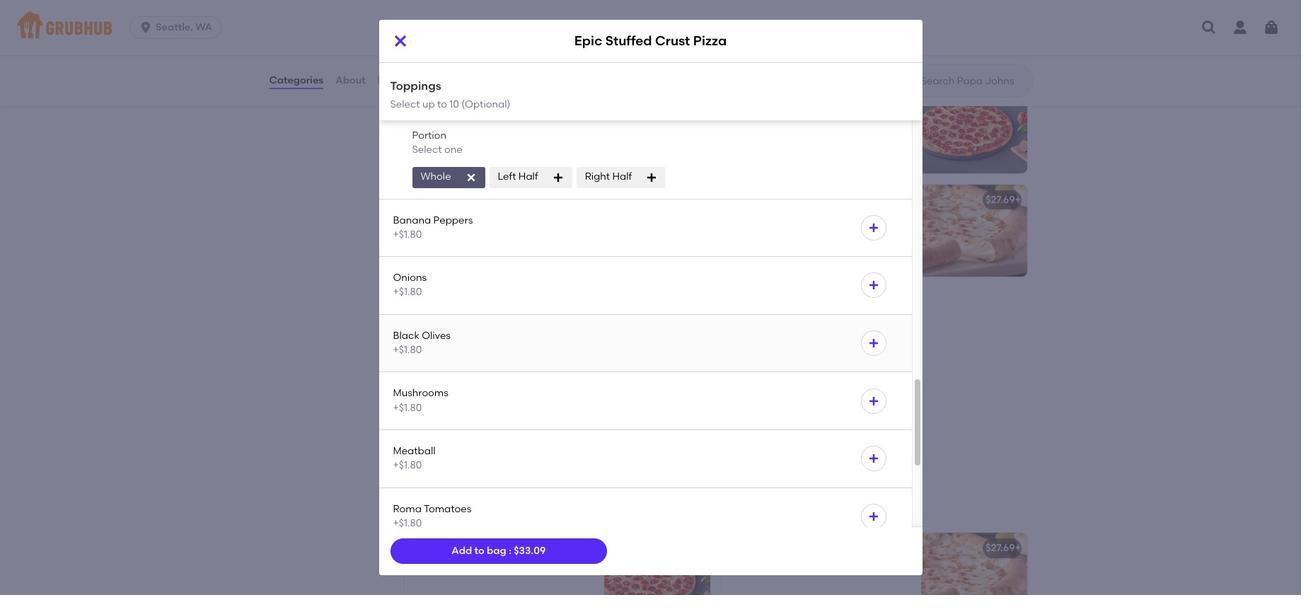 Task type: describe. For each thing, give the bounding box(es) containing it.
most
[[402, 357, 425, 369]]

svg image inside main navigation navigation
[[1201, 19, 1218, 36]]

onions
[[393, 272, 427, 284]]

(optional)
[[462, 98, 511, 110]]

left
[[498, 171, 516, 183]]

stuffed for the top epic stuffed crust pizza "image"
[[754, 194, 789, 206]]

super hawaiian pizza image
[[604, 81, 710, 173]]

half for left half
[[519, 171, 538, 183]]

categories button
[[269, 55, 324, 106]]

1 vertical spatial epic stuffed crust pizza image
[[606, 380, 712, 472]]

a- inside button
[[442, 542, 453, 554]]

add
[[452, 545, 472, 557]]

pizza for the top epic stuffed crust pizza "image"
[[820, 194, 846, 206]]

up
[[423, 98, 435, 110]]

right
[[585, 171, 610, 183]]

+$1.80 inside meatball +$1.80
[[393, 460, 422, 472]]

seattle, wa
[[156, 21, 212, 33]]

+$1.80 inside "roma tomatoes +$1.80"
[[393, 517, 422, 529]]

the meats pizza image
[[604, 0, 710, 70]]

epic stuffed crust pizza for epic stuffed crust pizza "image" to the middle
[[412, 392, 527, 404]]

best
[[402, 337, 434, 355]]

pizza for the middle shaq-a-roni pizza image
[[477, 194, 503, 206]]

+$1.80 inside mushrooms +$1.80
[[393, 402, 422, 414]]

meatball +$1.80
[[393, 445, 436, 472]]

roma tomatoes +$1.80
[[393, 503, 472, 529]]

stuffed for epic stuffed crust pizza "image" to the middle
[[435, 392, 470, 404]]

to inside toppings select up to 10 (optional)
[[437, 98, 447, 110]]

1 vertical spatial crust
[[791, 194, 818, 206]]

epic for epic stuffed crust pizza "image" to the middle
[[412, 392, 433, 404]]

on
[[468, 357, 480, 369]]

the works pizza image
[[921, 0, 1027, 70]]

main navigation navigation
[[0, 0, 1302, 55]]

1 horizontal spatial stuffed
[[606, 33, 652, 49]]

1 $27.69 from the top
[[986, 194, 1015, 206]]

2 vertical spatial shaq-a-roni pizza image
[[604, 533, 710, 595]]

wa
[[196, 21, 212, 33]]

+ for the middle shaq-a-roni pizza image
[[698, 194, 704, 206]]

+ for the top epic stuffed crust pizza "image"
[[1015, 194, 1021, 206]]

mushrooms +$1.80
[[393, 387, 449, 414]]

grubhub
[[482, 357, 525, 369]]

1 horizontal spatial to
[[475, 545, 485, 557]]

shaq-a-roni pizza inside shaq-a-roni pizza button
[[413, 542, 503, 554]]

featured
[[402, 500, 469, 518]]

sausage +$1.80
[[393, 29, 435, 55]]

seattle,
[[156, 21, 193, 33]]

left half
[[498, 171, 538, 183]]

$19.29 for the top shaq-a-roni pizza image
[[987, 91, 1015, 103]]

Search Papa Johns search field
[[920, 74, 1028, 88]]

epic stuffed crust pizza for the top epic stuffed crust pizza "image"
[[730, 194, 846, 206]]

sausage
[[393, 29, 435, 41]]

0 vertical spatial epic
[[575, 33, 603, 49]]

+$1.80 inside onions +$1.80
[[393, 286, 422, 298]]

+$1.80 inside sausage +$1.80
[[393, 43, 422, 55]]

one
[[445, 144, 463, 156]]

$27.69 + for the top epic stuffed crust pizza "image"
[[986, 194, 1021, 206]]

select for portion
[[412, 144, 442, 156]]

cheese
[[420, 87, 457, 99]]

portion select one
[[412, 130, 463, 156]]

right half
[[585, 171, 632, 183]]

shaq- inside button
[[413, 542, 442, 554]]

portion
[[412, 130, 447, 142]]

epic for the top epic stuffed crust pizza "image"
[[730, 194, 751, 206]]

roma
[[393, 503, 422, 515]]



Task type: vqa. For each thing, say whether or not it's contained in the screenshot.
Anne's's "•"
no



Task type: locate. For each thing, give the bounding box(es) containing it.
extra cheese +$2.00
[[393, 87, 457, 113]]

1 vertical spatial shaq-
[[413, 542, 442, 554]]

0 horizontal spatial $19.29 +
[[670, 194, 704, 206]]

+ for the top shaq-a-roni pizza image
[[1015, 91, 1021, 103]]

$19.29
[[987, 91, 1015, 103], [670, 194, 698, 206]]

2 shaq-a-roni pizza from the top
[[413, 542, 503, 554]]

1 shaq-a-roni pizza from the top
[[413, 194, 503, 206]]

mushrooms
[[393, 387, 449, 400]]

olives
[[422, 330, 451, 342]]

ordered
[[427, 357, 466, 369]]

pizza
[[694, 33, 727, 49], [493, 91, 518, 103], [477, 194, 503, 206], [820, 194, 846, 206], [502, 392, 527, 404], [477, 542, 503, 554]]

0 vertical spatial select
[[390, 98, 420, 110]]

0 vertical spatial $19.29
[[987, 91, 1015, 103]]

1 vertical spatial shaq-a-roni pizza
[[413, 542, 503, 554]]

0 vertical spatial to
[[437, 98, 447, 110]]

toppings select up to 10 (optional)
[[390, 79, 511, 110]]

0 vertical spatial shaq-a-roni pizza
[[413, 194, 503, 206]]

to left 10
[[437, 98, 447, 110]]

1 horizontal spatial epic
[[575, 33, 603, 49]]

2 vertical spatial epic stuffed crust pizza
[[412, 392, 527, 404]]

1 a- from the top
[[442, 194, 453, 206]]

$33.09
[[514, 545, 546, 557]]

banana
[[393, 214, 431, 226]]

banana peppers +$1.80
[[393, 214, 473, 241]]

1 $27.69 + from the top
[[986, 194, 1021, 206]]

1 horizontal spatial $19.29 +
[[987, 91, 1021, 103]]

+$1.80 down banana
[[393, 229, 422, 241]]

svg image for roma tomatoes
[[868, 511, 880, 522]]

+$1.80 down "roma"
[[393, 517, 422, 529]]

roni inside button
[[453, 542, 475, 554]]

shaq-a-roni pizza up peppers
[[413, 194, 503, 206]]

1 vertical spatial $19.29 +
[[670, 194, 704, 206]]

peppers
[[434, 214, 473, 226]]

1 vertical spatial $27.69 +
[[986, 542, 1021, 554]]

0 vertical spatial crust
[[655, 33, 690, 49]]

extra
[[393, 87, 418, 99]]

roni left bag
[[453, 542, 475, 554]]

1 half from the left
[[519, 171, 538, 183]]

1 vertical spatial roni
[[453, 542, 475, 554]]

svg image inside seattle, wa button
[[139, 21, 153, 35]]

5 +$1.80 from the top
[[393, 402, 422, 414]]

0 vertical spatial $19.29 +
[[987, 91, 1021, 103]]

1 +$1.80 from the top
[[393, 43, 422, 55]]

svg image
[[1201, 19, 1218, 36], [465, 172, 477, 183], [868, 395, 880, 407], [868, 453, 880, 465], [868, 511, 880, 522]]

2 horizontal spatial crust
[[791, 194, 818, 206]]

super hawaiian pizza button
[[405, 81, 710, 173]]

2 vertical spatial stuffed
[[435, 392, 470, 404]]

1 roni from the top
[[453, 194, 475, 206]]

0 horizontal spatial half
[[519, 171, 538, 183]]

1 vertical spatial $27.69
[[986, 542, 1015, 554]]

1 horizontal spatial $19.29
[[987, 91, 1015, 103]]

$19.29 +
[[987, 91, 1021, 103], [670, 194, 704, 206]]

0 vertical spatial epic stuffed crust pizza
[[575, 33, 727, 49]]

+$1.80 up most
[[393, 344, 422, 356]]

:
[[509, 545, 512, 557]]

10
[[450, 98, 459, 110]]

seattle, wa button
[[130, 16, 227, 39]]

0 vertical spatial shaq-a-roni pizza image
[[921, 81, 1027, 173]]

shaq-
[[413, 194, 442, 206], [413, 542, 442, 554]]

0 vertical spatial roni
[[453, 194, 475, 206]]

epic stuffed crust pizza button
[[403, 380, 712, 472]]

featured selection
[[402, 500, 542, 518]]

2 shaq- from the top
[[413, 542, 442, 554]]

0 vertical spatial shaq-
[[413, 194, 442, 206]]

2 roni from the top
[[453, 542, 475, 554]]

1 vertical spatial select
[[412, 144, 442, 156]]

svg image
[[1264, 19, 1281, 36], [139, 21, 153, 35], [392, 33, 409, 50], [553, 172, 564, 183], [646, 172, 658, 183], [868, 222, 880, 234], [868, 280, 880, 291], [868, 338, 880, 349]]

$19.29 for the middle shaq-a-roni pizza image
[[670, 194, 698, 206]]

+$2.00
[[393, 101, 424, 113]]

+$1.80 down sausage
[[393, 43, 422, 55]]

2 vertical spatial epic
[[412, 392, 433, 404]]

about
[[336, 74, 366, 86]]

0 vertical spatial a-
[[442, 194, 453, 206]]

+$1.80 inside banana peppers +$1.80
[[393, 229, 422, 241]]

+
[[1015, 91, 1021, 103], [698, 194, 704, 206], [1015, 194, 1021, 206], [1015, 542, 1021, 554]]

0 vertical spatial epic stuffed crust pizza image
[[921, 185, 1027, 277]]

a- down "roma tomatoes +$1.80"
[[442, 542, 453, 554]]

selection
[[473, 500, 542, 518]]

1 horizontal spatial half
[[613, 171, 632, 183]]

shaq-a-roni pizza down tomatoes
[[413, 542, 503, 554]]

0 horizontal spatial stuffed
[[435, 392, 470, 404]]

2 $27.69 from the top
[[986, 542, 1015, 554]]

a-
[[442, 194, 453, 206], [442, 542, 453, 554]]

epic stuffed crust pizza inside button
[[412, 392, 527, 404]]

onions +$1.80
[[393, 272, 427, 298]]

to left bag
[[475, 545, 485, 557]]

svg image for meatball
[[868, 453, 880, 465]]

0 vertical spatial $27.69 +
[[986, 194, 1021, 206]]

stuffed
[[606, 33, 652, 49], [754, 194, 789, 206], [435, 392, 470, 404]]

select for toppings
[[390, 98, 420, 110]]

1 vertical spatial to
[[475, 545, 485, 557]]

0 horizontal spatial epic stuffed crust pizza
[[412, 392, 527, 404]]

black olives +$1.80
[[393, 330, 451, 356]]

half
[[519, 171, 538, 183], [613, 171, 632, 183]]

$19.29 + for the top shaq-a-roni pizza image
[[987, 91, 1021, 103]]

super
[[413, 91, 441, 103]]

3 +$1.80 from the top
[[393, 286, 422, 298]]

shaq-a-roni pizza
[[413, 194, 503, 206], [413, 542, 503, 554]]

$27.69 + for bottommost epic stuffed crust pizza "image"
[[986, 542, 1021, 554]]

epic stuffed crust pizza image
[[921, 185, 1027, 277], [606, 380, 712, 472], [921, 533, 1027, 595]]

select inside portion select one
[[412, 144, 442, 156]]

1 vertical spatial shaq-a-roni pizza image
[[604, 185, 710, 277]]

shaq- down whole
[[413, 194, 442, 206]]

svg image for mushrooms
[[868, 395, 880, 407]]

1 horizontal spatial epic stuffed crust pizza
[[575, 33, 727, 49]]

roni up peppers
[[453, 194, 475, 206]]

epic
[[575, 33, 603, 49], [730, 194, 751, 206], [412, 392, 433, 404]]

2 horizontal spatial epic
[[730, 194, 751, 206]]

whole
[[421, 171, 451, 183]]

2 +$1.80 from the top
[[393, 229, 422, 241]]

shaq-a-roni pizza image
[[921, 81, 1027, 173], [604, 185, 710, 277], [604, 533, 710, 595]]

1 horizontal spatial crust
[[655, 33, 690, 49]]

2 vertical spatial epic stuffed crust pizza image
[[921, 533, 1027, 595]]

categories
[[269, 74, 324, 86]]

sellers
[[438, 337, 487, 355]]

4 +$1.80 from the top
[[393, 344, 422, 356]]

meatball
[[393, 445, 436, 457]]

0 horizontal spatial crust
[[473, 392, 499, 404]]

7 +$1.80 from the top
[[393, 517, 422, 529]]

1 vertical spatial $19.29
[[670, 194, 698, 206]]

tomatoes
[[424, 503, 472, 515]]

0 horizontal spatial $19.29
[[670, 194, 698, 206]]

1 vertical spatial epic
[[730, 194, 751, 206]]

1 vertical spatial a-
[[442, 542, 453, 554]]

best sellers most ordered on grubhub
[[402, 337, 525, 369]]

crust
[[655, 33, 690, 49], [791, 194, 818, 206], [473, 392, 499, 404]]

pizza for epic stuffed crust pizza "image" to the middle
[[502, 392, 527, 404]]

roni
[[453, 194, 475, 206], [453, 542, 475, 554]]

+$1.80 down mushrooms
[[393, 402, 422, 414]]

shaq- down "roma tomatoes +$1.80"
[[413, 542, 442, 554]]

2 horizontal spatial stuffed
[[754, 194, 789, 206]]

2 $27.69 + from the top
[[986, 542, 1021, 554]]

bag
[[487, 545, 507, 557]]

stuffed inside button
[[435, 392, 470, 404]]

1 vertical spatial epic stuffed crust pizza
[[730, 194, 846, 206]]

a- up peppers
[[442, 194, 453, 206]]

0 vertical spatial $27.69
[[986, 194, 1015, 206]]

+$1.80
[[393, 43, 422, 55], [393, 229, 422, 241], [393, 286, 422, 298], [393, 344, 422, 356], [393, 402, 422, 414], [393, 460, 422, 472], [393, 517, 422, 529]]

select
[[390, 98, 420, 110], [412, 144, 442, 156]]

black
[[393, 330, 420, 342]]

0 vertical spatial stuffed
[[606, 33, 652, 49]]

1 vertical spatial stuffed
[[754, 194, 789, 206]]

reviews button
[[377, 55, 418, 106]]

+ for bottommost epic stuffed crust pizza "image"
[[1015, 542, 1021, 554]]

+$1.80 inside black olives +$1.80
[[393, 344, 422, 356]]

2 half from the left
[[613, 171, 632, 183]]

$19.29 + for the middle shaq-a-roni pizza image
[[670, 194, 704, 206]]

toppings
[[390, 79, 441, 93]]

2 horizontal spatial epic stuffed crust pizza
[[730, 194, 846, 206]]

$27.69
[[986, 194, 1015, 206], [986, 542, 1015, 554]]

hawaiian
[[444, 91, 490, 103]]

0 horizontal spatial to
[[437, 98, 447, 110]]

2 a- from the top
[[442, 542, 453, 554]]

+$1.80 down meatball
[[393, 460, 422, 472]]

$27.69 +
[[986, 194, 1021, 206], [986, 542, 1021, 554]]

epic inside button
[[412, 392, 433, 404]]

half for right half
[[613, 171, 632, 183]]

+$1.80 down onions
[[393, 286, 422, 298]]

crust inside button
[[473, 392, 499, 404]]

select inside toppings select up to 10 (optional)
[[390, 98, 420, 110]]

0 horizontal spatial epic
[[412, 392, 433, 404]]

shaq-a-roni pizza button
[[405, 533, 710, 595]]

half right right
[[613, 171, 632, 183]]

pizza for shaq-a-roni pizza image to the bottom
[[477, 542, 503, 554]]

add to bag : $33.09
[[452, 545, 546, 557]]

about button
[[335, 55, 366, 106]]

select down portion
[[412, 144, 442, 156]]

1 shaq- from the top
[[413, 194, 442, 206]]

epic stuffed crust pizza
[[575, 33, 727, 49], [730, 194, 846, 206], [412, 392, 527, 404]]

2 vertical spatial crust
[[473, 392, 499, 404]]

select down toppings at the left top of the page
[[390, 98, 420, 110]]

to
[[437, 98, 447, 110], [475, 545, 485, 557]]

6 +$1.80 from the top
[[393, 460, 422, 472]]

reviews
[[378, 74, 417, 86]]

super hawaiian pizza
[[413, 91, 518, 103]]

half right left
[[519, 171, 538, 183]]



